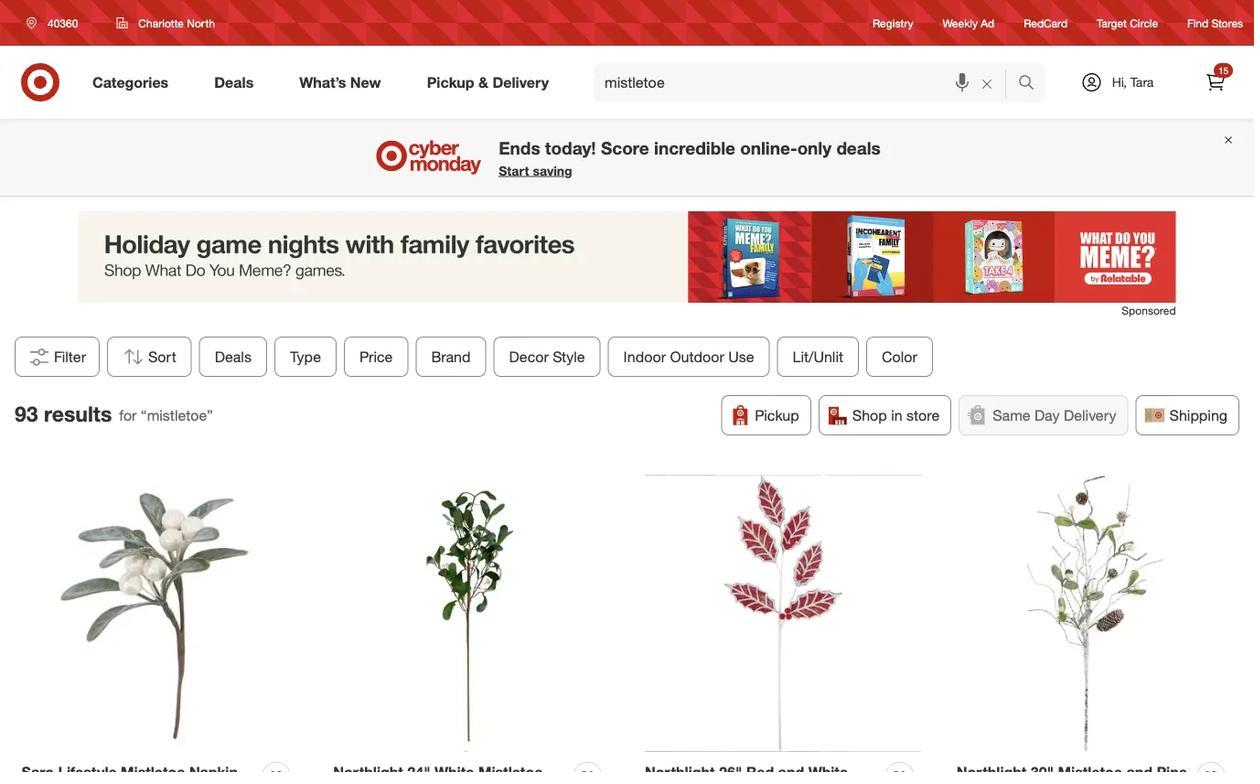 Task type: describe. For each thing, give the bounding box(es) containing it.
15 link
[[1196, 62, 1236, 102]]

decor style button
[[494, 337, 601, 377]]

northlight 30" mistletoe and pine cone artificial christmas spray image
[[957, 475, 1233, 752]]

ends
[[499, 137, 540, 158]]

tara
[[1131, 74, 1154, 90]]

find stores
[[1188, 16, 1243, 30]]

pickup & delivery link
[[411, 62, 572, 102]]

only
[[798, 137, 832, 158]]

deals
[[837, 137, 881, 158]]

decor
[[509, 348, 549, 366]]

shop in store
[[853, 406, 940, 424]]

search
[[1010, 75, 1054, 93]]

shipping button
[[1136, 395, 1240, 436]]

start
[[499, 163, 529, 179]]

what's new link
[[284, 62, 404, 102]]

93 results for "mistletoe"
[[15, 401, 213, 426]]

redcard
[[1024, 16, 1068, 30]]

weekly ad
[[943, 16, 995, 30]]

hi, tara
[[1112, 74, 1154, 90]]

day
[[1035, 406, 1060, 424]]

sort
[[148, 348, 176, 366]]

categories link
[[77, 62, 191, 102]]

what's new
[[299, 73, 381, 91]]

what's
[[299, 73, 346, 91]]

redcard link
[[1024, 15, 1068, 31]]

pickup for pickup
[[755, 406, 799, 424]]

pickup button
[[721, 395, 811, 436]]

new
[[350, 73, 381, 91]]

target circle
[[1097, 16, 1158, 30]]

today!
[[545, 137, 596, 158]]

store
[[907, 406, 940, 424]]

sponsored
[[1122, 304, 1176, 318]]

type
[[290, 348, 321, 366]]

shop in store button
[[819, 395, 952, 436]]

same
[[993, 406, 1031, 424]]

online-
[[740, 137, 798, 158]]

search button
[[1010, 62, 1054, 106]]

same day delivery
[[993, 406, 1117, 424]]

weekly
[[943, 16, 978, 30]]

pickup for pickup & delivery
[[427, 73, 474, 91]]

registry
[[873, 16, 914, 30]]

shipping
[[1170, 406, 1228, 424]]

hi,
[[1112, 74, 1127, 90]]

deals link
[[199, 62, 277, 102]]

filter button
[[15, 337, 100, 377]]

use
[[729, 348, 755, 366]]

ad
[[981, 16, 995, 30]]

weekly ad link
[[943, 15, 995, 31]]

results
[[44, 401, 112, 426]]

lit/unlit
[[793, 348, 844, 366]]

stores
[[1212, 16, 1243, 30]]

north
[[187, 16, 215, 30]]

registry link
[[873, 15, 914, 31]]

circle
[[1130, 16, 1158, 30]]

style
[[553, 348, 585, 366]]

&
[[479, 73, 489, 91]]

brand
[[431, 348, 471, 366]]

color button
[[867, 337, 933, 377]]

target
[[1097, 16, 1127, 30]]

charlotte north
[[138, 16, 215, 30]]



Task type: vqa. For each thing, say whether or not it's contained in the screenshot.
Rouge inside Free shipping * * Exclusions Apply. In stock at  Baton Rouge Siegen Ready within 2 hours with pickup
no



Task type: locate. For each thing, give the bounding box(es) containing it.
40360
[[48, 16, 78, 30]]

0 horizontal spatial delivery
[[493, 73, 549, 91]]

indoor outdoor use button
[[608, 337, 770, 377]]

saving
[[533, 163, 572, 179]]

delivery
[[493, 73, 549, 91], [1064, 406, 1117, 424]]

decor style
[[509, 348, 585, 366]]

93
[[15, 401, 38, 426]]

pickup & delivery
[[427, 73, 549, 91]]

charlotte
[[138, 16, 184, 30]]

price button
[[344, 337, 409, 377]]

delivery inside 'button'
[[1064, 406, 1117, 424]]

deals right "sort"
[[215, 348, 252, 366]]

delivery for same day delivery
[[1064, 406, 1117, 424]]

delivery right 'day'
[[1064, 406, 1117, 424]]

deals inside button
[[215, 348, 252, 366]]

"mistletoe"
[[141, 406, 213, 424]]

40360 button
[[15, 6, 97, 39]]

find stores link
[[1188, 15, 1243, 31]]

advertisement region
[[78, 211, 1176, 303]]

0 vertical spatial pickup
[[427, 73, 474, 91]]

same day delivery button
[[959, 395, 1129, 436]]

delivery for pickup & delivery
[[493, 73, 549, 91]]

price
[[360, 348, 393, 366]]

incredible
[[654, 137, 736, 158]]

0 horizontal spatial pickup
[[427, 73, 474, 91]]

score
[[601, 137, 649, 158]]

deals button
[[199, 337, 267, 377]]

0 vertical spatial delivery
[[493, 73, 549, 91]]

cyber monday target deals image
[[373, 135, 484, 179]]

delivery right & on the left of the page
[[493, 73, 549, 91]]

1 vertical spatial pickup
[[755, 406, 799, 424]]

lit/unlit button
[[777, 337, 859, 377]]

filter
[[54, 348, 86, 366]]

pickup
[[427, 73, 474, 91], [755, 406, 799, 424]]

ends today! score incredible online-only deals start saving
[[499, 137, 881, 179]]

deals for deals link
[[214, 73, 254, 91]]

pickup down lit/unlit button
[[755, 406, 799, 424]]

brand button
[[416, 337, 486, 377]]

1 horizontal spatial pickup
[[755, 406, 799, 424]]

shop
[[853, 406, 887, 424]]

deals for deals button
[[215, 348, 252, 366]]

target circle link
[[1097, 15, 1158, 31]]

deals
[[214, 73, 254, 91], [215, 348, 252, 366]]

What can we help you find? suggestions appear below search field
[[594, 62, 1023, 102]]

1 deals from the top
[[214, 73, 254, 91]]

pickup left & on the left of the page
[[427, 73, 474, 91]]

indoor
[[624, 348, 666, 366]]

for
[[119, 406, 137, 424]]

color
[[882, 348, 918, 366]]

in
[[891, 406, 903, 424]]

outdoor
[[670, 348, 725, 366]]

pickup inside button
[[755, 406, 799, 424]]

categories
[[92, 73, 169, 91]]

15
[[1219, 65, 1229, 76]]

find
[[1188, 16, 1209, 30]]

2 deals from the top
[[215, 348, 252, 366]]

saro lifestyle mistletoe napkin pick, 4", green image
[[22, 475, 298, 752], [22, 475, 298, 752]]

northlight 24" white mistletoe berries artificial christmas spray image
[[333, 475, 609, 752], [333, 475, 609, 752]]

deals down north
[[214, 73, 254, 91]]

charlotte north button
[[105, 6, 227, 39]]

northlight 26" red and white frosted mistletoe christmas spray image
[[645, 475, 921, 752], [645, 475, 921, 752]]

0 vertical spatial deals
[[214, 73, 254, 91]]

type button
[[275, 337, 337, 377]]

indoor outdoor use
[[624, 348, 755, 366]]

1 vertical spatial delivery
[[1064, 406, 1117, 424]]

1 vertical spatial deals
[[215, 348, 252, 366]]

1 horizontal spatial delivery
[[1064, 406, 1117, 424]]

sort button
[[107, 337, 192, 377]]



